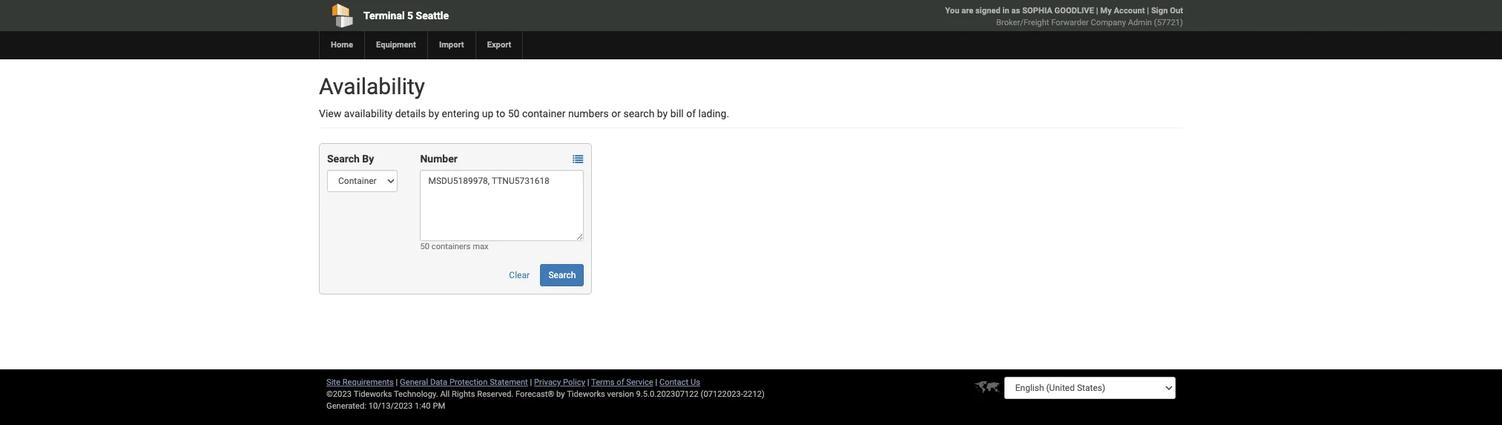 Task type: locate. For each thing, give the bounding box(es) containing it.
tideworks
[[567, 390, 606, 399]]

equipment link
[[364, 31, 427, 59]]

my account link
[[1101, 6, 1146, 16]]

©2023 tideworks
[[327, 390, 392, 399]]

50 right to in the top left of the page
[[508, 108, 520, 119]]

1 vertical spatial search
[[549, 270, 576, 281]]

50 left containers
[[420, 242, 430, 252]]

1:40
[[415, 402, 431, 411]]

import link
[[427, 31, 475, 59]]

search inside button
[[549, 270, 576, 281]]

0 horizontal spatial of
[[617, 378, 625, 387]]

| left the general
[[396, 378, 398, 387]]

search right clear
[[549, 270, 576, 281]]

container
[[522, 108, 566, 119]]

1 vertical spatial 50
[[420, 242, 430, 252]]

number
[[420, 153, 458, 165]]

1 vertical spatial of
[[617, 378, 625, 387]]

of up version
[[617, 378, 625, 387]]

sophia
[[1023, 6, 1053, 16]]

50
[[508, 108, 520, 119], [420, 242, 430, 252]]

0 vertical spatial 50
[[508, 108, 520, 119]]

view availability details by entering up to 50 container numbers or search by bill of lading.
[[319, 108, 730, 119]]

1 horizontal spatial 50
[[508, 108, 520, 119]]

clear
[[509, 270, 530, 281]]

protection
[[450, 378, 488, 387]]

2 horizontal spatial by
[[657, 108, 668, 119]]

Number text field
[[420, 170, 584, 241]]

entering
[[442, 108, 480, 119]]

of
[[687, 108, 696, 119], [617, 378, 625, 387]]

sign
[[1152, 6, 1169, 16]]

home
[[331, 40, 353, 50]]

1 horizontal spatial search
[[549, 270, 576, 281]]

site requirements | general data protection statement | privacy policy | terms of service | contact us ©2023 tideworks technology. all rights reserved. forecast® by tideworks version 9.5.0.202307122 (07122023-2212) generated: 10/13/2023 1:40 pm
[[327, 378, 765, 411]]

privacy policy link
[[534, 378, 586, 387]]

signed
[[976, 6, 1001, 16]]

by down privacy policy link
[[557, 390, 565, 399]]

by inside the site requirements | general data protection statement | privacy policy | terms of service | contact us ©2023 tideworks technology. all rights reserved. forecast® by tideworks version 9.5.0.202307122 (07122023-2212) generated: 10/13/2023 1:40 pm
[[557, 390, 565, 399]]

account
[[1114, 6, 1146, 16]]

equipment
[[376, 40, 416, 50]]

requirements
[[343, 378, 394, 387]]

in
[[1003, 6, 1010, 16]]

|
[[1097, 6, 1099, 16], [1148, 6, 1150, 16], [396, 378, 398, 387], [530, 378, 532, 387], [588, 378, 590, 387], [656, 378, 658, 387]]

lading.
[[699, 108, 730, 119]]

as
[[1012, 6, 1021, 16]]

by right details
[[429, 108, 439, 119]]

export link
[[475, 31, 523, 59]]

| up "9.5.0.202307122" on the bottom of page
[[656, 378, 658, 387]]

0 vertical spatial search
[[327, 153, 360, 165]]

reserved.
[[477, 390, 514, 399]]

50 containers max
[[420, 242, 489, 252]]

or
[[612, 108, 621, 119]]

site
[[327, 378, 341, 387]]

| left my
[[1097, 6, 1099, 16]]

by left bill
[[657, 108, 668, 119]]

company
[[1091, 18, 1127, 27]]

1 horizontal spatial by
[[557, 390, 565, 399]]

admin
[[1129, 18, 1153, 27]]

terminal
[[364, 10, 405, 22]]

search
[[327, 153, 360, 165], [549, 270, 576, 281]]

availability
[[344, 108, 393, 119]]

0 vertical spatial of
[[687, 108, 696, 119]]

0 horizontal spatial search
[[327, 153, 360, 165]]

of right bill
[[687, 108, 696, 119]]

rights
[[452, 390, 475, 399]]

policy
[[563, 378, 586, 387]]

search for search
[[549, 270, 576, 281]]

us
[[691, 378, 701, 387]]

search left by
[[327, 153, 360, 165]]

by
[[429, 108, 439, 119], [657, 108, 668, 119], [557, 390, 565, 399]]



Task type: vqa. For each thing, say whether or not it's contained in the screenshot.
Site Requirements link
yes



Task type: describe. For each thing, give the bounding box(es) containing it.
terms
[[592, 378, 615, 387]]

site requirements link
[[327, 378, 394, 387]]

numbers
[[568, 108, 609, 119]]

| up the forecast® at the bottom
[[530, 378, 532, 387]]

5
[[408, 10, 414, 22]]

all
[[440, 390, 450, 399]]

by
[[362, 153, 374, 165]]

general data protection statement link
[[400, 378, 528, 387]]

| up "tideworks"
[[588, 378, 590, 387]]

terms of service link
[[592, 378, 654, 387]]

up
[[482, 108, 494, 119]]

terminal 5 seattle link
[[319, 0, 666, 31]]

max
[[473, 242, 489, 252]]

home link
[[319, 31, 364, 59]]

search
[[624, 108, 655, 119]]

search button
[[541, 264, 584, 286]]

seattle
[[416, 10, 449, 22]]

statement
[[490, 378, 528, 387]]

you
[[946, 6, 960, 16]]

you are signed in as sophia goodlive | my account | sign out broker/freight forwarder company admin (57721)
[[946, 6, 1184, 27]]

general
[[400, 378, 428, 387]]

search by
[[327, 153, 374, 165]]

clear button
[[501, 264, 538, 286]]

of inside the site requirements | general data protection statement | privacy policy | terms of service | contact us ©2023 tideworks technology. all rights reserved. forecast® by tideworks version 9.5.0.202307122 (07122023-2212) generated: 10/13/2023 1:40 pm
[[617, 378, 625, 387]]

9.5.0.202307122
[[636, 390, 699, 399]]

details
[[395, 108, 426, 119]]

technology.
[[394, 390, 438, 399]]

service
[[627, 378, 654, 387]]

(07122023-
[[701, 390, 744, 399]]

import
[[439, 40, 464, 50]]

forecast®
[[516, 390, 555, 399]]

search for search by
[[327, 153, 360, 165]]

containers
[[432, 242, 471, 252]]

sign out link
[[1152, 6, 1184, 16]]

show list image
[[573, 155, 584, 165]]

2212)
[[744, 390, 765, 399]]

contact us link
[[660, 378, 701, 387]]

my
[[1101, 6, 1112, 16]]

1 horizontal spatial of
[[687, 108, 696, 119]]

0 horizontal spatial 50
[[420, 242, 430, 252]]

| left sign
[[1148, 6, 1150, 16]]

generated:
[[327, 402, 367, 411]]

version
[[608, 390, 634, 399]]

out
[[1171, 6, 1184, 16]]

availability
[[319, 73, 425, 99]]

are
[[962, 6, 974, 16]]

bill
[[671, 108, 684, 119]]

(57721)
[[1155, 18, 1184, 27]]

10/13/2023
[[369, 402, 413, 411]]

broker/freight
[[997, 18, 1050, 27]]

contact
[[660, 378, 689, 387]]

privacy
[[534, 378, 561, 387]]

0 horizontal spatial by
[[429, 108, 439, 119]]

terminal 5 seattle
[[364, 10, 449, 22]]

goodlive
[[1055, 6, 1095, 16]]

data
[[430, 378, 448, 387]]

pm
[[433, 402, 446, 411]]

to
[[496, 108, 506, 119]]

forwarder
[[1052, 18, 1089, 27]]

view
[[319, 108, 342, 119]]

export
[[487, 40, 512, 50]]



